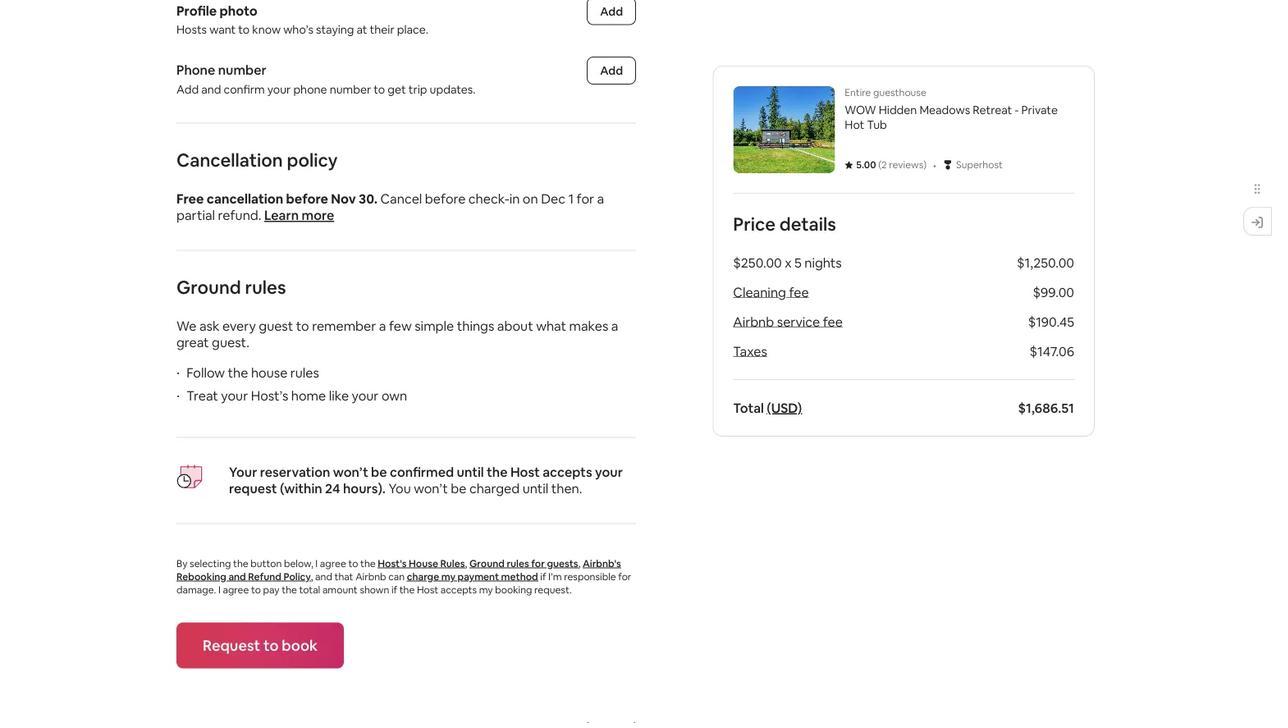 Task type: locate. For each thing, give the bounding box(es) containing it.
0 horizontal spatial be
[[371, 464, 387, 481]]

for inside if i'm responsible for damage. i agree to pay the total amount shown if the host accepts my booking request.
[[619, 571, 632, 583]]

host down , and that airbnb can charge my payment method in the bottom left of the page
[[417, 584, 439, 597]]

0 horizontal spatial airbnb
[[356, 571, 386, 583]]

want
[[209, 23, 236, 37]]

1 vertical spatial i
[[218, 584, 221, 597]]

0 horizontal spatial agree
[[223, 584, 249, 597]]

agree up that at the left of the page
[[320, 558, 346, 570]]

rules
[[441, 558, 465, 570]]

be inside your reservation won't be confirmed until the host accepts your request (within 24 hours).
[[371, 464, 387, 481]]

1 horizontal spatial a
[[597, 191, 604, 208]]

for
[[577, 191, 595, 208], [531, 558, 545, 570], [619, 571, 632, 583]]

rules up method
[[507, 558, 529, 570]]

0 horizontal spatial until
[[457, 464, 484, 481]]

0 vertical spatial for
[[577, 191, 595, 208]]

a right 1
[[597, 191, 604, 208]]

to inside the we ask every guest to remember a few simple things about what makes a great guest.
[[296, 318, 309, 335]]

0 horizontal spatial ,
[[311, 571, 313, 583]]

0 vertical spatial accepts
[[543, 464, 593, 481]]

entire guesthouse wow hidden meadows retreat - private hot tub
[[845, 86, 1058, 132]]

and down "phone"
[[201, 82, 221, 97]]

airbnb service fee
[[734, 313, 843, 330]]

1 horizontal spatial before
[[425, 191, 466, 208]]

rebooking
[[177, 571, 227, 583]]

0 horizontal spatial for
[[531, 558, 545, 570]]

retreat
[[973, 103, 1013, 117]]

1 horizontal spatial host
[[511, 464, 540, 481]]

ground up 'ask'
[[177, 276, 241, 300]]

follow the house rules treat your host's home like your own
[[187, 365, 407, 405]]

hot
[[845, 117, 865, 132]]

1 vertical spatial accepts
[[441, 584, 477, 597]]

0 vertical spatial number
[[218, 62, 267, 79]]

my down payment
[[479, 584, 493, 597]]

0 horizontal spatial won't
[[333, 464, 368, 481]]

for right 1
[[577, 191, 595, 208]]

0 horizontal spatial before
[[286, 191, 328, 208]]

if down can
[[392, 584, 398, 597]]

a right makes
[[612, 318, 619, 335]]

to down photo
[[238, 23, 250, 37]]

i for below,
[[316, 558, 318, 570]]

accepts right charged
[[543, 464, 593, 481]]

makes
[[569, 318, 609, 335]]

)
[[924, 158, 927, 171]]

to right guest
[[296, 318, 309, 335]]

your inside "phone number add and confirm your phone number to get trip updates."
[[267, 82, 291, 97]]

0 vertical spatial my
[[441, 571, 456, 583]]

1 vertical spatial number
[[330, 82, 371, 97]]

(usd) button
[[767, 399, 803, 416]]

1 horizontal spatial agree
[[320, 558, 346, 570]]

be left charged
[[451, 481, 467, 498]]

5.00 ( 2 reviews )
[[857, 158, 927, 171]]

your left phone
[[267, 82, 291, 97]]

airbnb service fee button
[[734, 313, 843, 330]]

place.
[[397, 23, 429, 37]]

and left refund
[[229, 571, 246, 583]]

taxes button
[[734, 343, 768, 360]]

to inside if i'm responsible for damage. i agree to pay the total amount shown if the host accepts my booking request.
[[251, 584, 261, 597]]

1 vertical spatial fee
[[823, 313, 843, 330]]

1 horizontal spatial for
[[577, 191, 595, 208]]

1 horizontal spatial accepts
[[543, 464, 593, 481]]

airbnb's rebooking and refund policy
[[177, 558, 621, 583]]

pay
[[263, 584, 280, 597]]

get
[[388, 82, 406, 97]]

meadows
[[920, 103, 971, 117]]

your inside your reservation won't be confirmed until the host accepts your request (within 24 hours).
[[595, 464, 623, 481]]

2 before from the left
[[425, 191, 466, 208]]

0 vertical spatial agree
[[320, 558, 346, 570]]

house
[[251, 365, 288, 381]]

guest.
[[212, 335, 250, 351]]

the left button
[[233, 558, 249, 570]]

free cancellation before nov 30.
[[177, 191, 378, 208]]

your right like
[[352, 388, 379, 405]]

add for profile photo
[[600, 4, 623, 19]]

in
[[510, 191, 520, 208]]

1 horizontal spatial and
[[229, 571, 246, 583]]

profile
[[177, 2, 217, 19]]

0 horizontal spatial number
[[218, 62, 267, 79]]

i right below, at bottom
[[316, 558, 318, 570]]

1 horizontal spatial i
[[316, 558, 318, 570]]

every
[[222, 318, 256, 335]]

0 horizontal spatial accepts
[[441, 584, 477, 597]]

i down the rebooking
[[218, 584, 221, 597]]

booking
[[495, 584, 532, 597]]

, up charge my payment method button
[[465, 558, 467, 570]]

0 horizontal spatial if
[[392, 584, 398, 597]]

fee right 'service'
[[823, 313, 843, 330]]

to left get
[[374, 82, 385, 97]]

2 vertical spatial for
[[619, 571, 632, 583]]

host
[[511, 464, 540, 481], [417, 584, 439, 597]]

1 vertical spatial for
[[531, 558, 545, 570]]

guesthouse
[[874, 86, 927, 99]]

updates.
[[430, 82, 476, 97]]

hosts
[[177, 23, 207, 37]]

0 horizontal spatial host
[[417, 584, 439, 597]]

1 add button from the top
[[587, 0, 636, 25]]

host left then.
[[511, 464, 540, 481]]

i inside if i'm responsible for damage. i agree to pay the total amount shown if the host accepts my booking request.
[[218, 584, 221, 597]]

know
[[252, 23, 281, 37]]

if left i'm
[[541, 571, 546, 583]]

1 vertical spatial ground
[[470, 558, 505, 570]]

add button for profile photo
[[587, 0, 636, 25]]

, and that airbnb can charge my payment method
[[311, 571, 538, 583]]

1 horizontal spatial number
[[330, 82, 371, 97]]

$1,250.00
[[1017, 254, 1075, 271]]

price
[[734, 212, 776, 236]]

ground up payment
[[470, 558, 505, 570]]

0 vertical spatial add button
[[587, 0, 636, 25]]

agree down refund
[[223, 584, 249, 597]]

your reservation won't be confirmed until the host accepts your request (within 24 hours).
[[229, 464, 623, 498]]

5.00
[[857, 158, 877, 171]]

the down can
[[400, 584, 415, 597]]

superhost
[[957, 158, 1003, 171]]

rules up home
[[290, 365, 319, 381]]

24
[[325, 481, 340, 498]]

phone
[[177, 62, 215, 79]]

1 horizontal spatial airbnb
[[734, 313, 775, 330]]

button
[[251, 558, 282, 570]]

reservation
[[260, 464, 330, 481]]

0 horizontal spatial i
[[218, 584, 221, 597]]

1 horizontal spatial if
[[541, 571, 546, 583]]

at
[[357, 23, 367, 37]]

0 vertical spatial add
[[600, 4, 623, 19]]

1 vertical spatial add button
[[587, 57, 636, 85]]

1 vertical spatial rules
[[290, 365, 319, 381]]

to left 'book'
[[264, 636, 279, 656]]

fee up 'service'
[[789, 284, 809, 301]]

for up method
[[531, 558, 545, 570]]

and inside airbnb's rebooking and refund policy
[[229, 571, 246, 583]]

a left few
[[379, 318, 386, 335]]

airbnb up shown
[[356, 571, 386, 583]]

my down rules
[[441, 571, 456, 583]]

$250.00
[[734, 254, 782, 271]]

0 vertical spatial ground
[[177, 276, 241, 300]]

2 add button from the top
[[587, 57, 636, 85]]

to inside button
[[264, 636, 279, 656]]

the down guest. at top left
[[228, 365, 248, 381]]

staying
[[316, 23, 354, 37]]

1 vertical spatial add
[[600, 64, 623, 78]]

accepts
[[543, 464, 593, 481], [441, 584, 477, 597]]

your right then.
[[595, 464, 623, 481]]

number up "confirm"
[[218, 62, 267, 79]]

trip
[[409, 82, 427, 97]]

like
[[329, 388, 349, 405]]

0 horizontal spatial and
[[201, 82, 221, 97]]

charge my payment method button
[[407, 571, 538, 583]]

0 vertical spatial fee
[[789, 284, 809, 301]]

we ask every guest to remember a few simple things about what makes a great guest.
[[177, 318, 619, 351]]

add button for phone number
[[587, 57, 636, 85]]

$250.00 x 5 nights
[[734, 254, 842, 271]]

be left 'you'
[[371, 464, 387, 481]]

accepts down charge my payment method button
[[441, 584, 477, 597]]

30.
[[359, 191, 378, 208]]

cancellation policy
[[177, 149, 338, 172]]

1 horizontal spatial be
[[451, 481, 467, 498]]

profile photo hosts want to know who's staying at their place.
[[177, 2, 429, 37]]

treat
[[187, 388, 218, 405]]

1 horizontal spatial rules
[[290, 365, 319, 381]]

policy
[[284, 571, 311, 583]]

1 vertical spatial host
[[417, 584, 439, 597]]

2 horizontal spatial rules
[[507, 558, 529, 570]]

agree inside if i'm responsible for damage. i agree to pay the total amount shown if the host accepts my booking request.
[[223, 584, 249, 597]]

request.
[[535, 584, 572, 597]]

partial
[[177, 207, 215, 224]]

0 vertical spatial rules
[[245, 276, 286, 300]]

to inside "phone number add and confirm your phone number to get trip updates."
[[374, 82, 385, 97]]

won't left 'you'
[[333, 464, 368, 481]]

1 vertical spatial agree
[[223, 584, 249, 597]]

0 vertical spatial airbnb
[[734, 313, 775, 330]]

1 horizontal spatial my
[[479, 584, 493, 597]]

2 vertical spatial add
[[177, 82, 199, 97]]

to
[[238, 23, 250, 37], [374, 82, 385, 97], [296, 318, 309, 335], [348, 558, 358, 570], [251, 584, 261, 597], [264, 636, 279, 656]]

rules up guest
[[245, 276, 286, 300]]

1 vertical spatial my
[[479, 584, 493, 597]]

on
[[523, 191, 538, 208]]

0 vertical spatial host
[[511, 464, 540, 481]]

simple
[[415, 318, 454, 335]]

the left host's
[[360, 558, 376, 570]]

host inside if i'm responsible for damage. i agree to pay the total amount shown if the host accepts my booking request.
[[417, 584, 439, 597]]

request
[[229, 481, 277, 498]]

number right phone
[[330, 82, 371, 97]]

and up total
[[315, 571, 332, 583]]

until left then.
[[523, 481, 549, 498]]

my
[[441, 571, 456, 583], [479, 584, 493, 597]]

to left pay
[[251, 584, 261, 597]]

, up 'responsible'
[[579, 558, 581, 570]]

for down the "airbnb's"
[[619, 571, 632, 583]]

house
[[409, 558, 438, 570]]

0 vertical spatial i
[[316, 558, 318, 570]]

a inside cancel before check-in on dec 1 for a partial refund.
[[597, 191, 604, 208]]

i
[[316, 558, 318, 570], [218, 584, 221, 597]]

price details
[[734, 212, 837, 236]]

won't right 'you'
[[414, 481, 448, 498]]

1 horizontal spatial ground
[[470, 558, 505, 570]]

won't
[[333, 464, 368, 481], [414, 481, 448, 498]]

, up total
[[311, 571, 313, 583]]

airbnb up taxes
[[734, 313, 775, 330]]

2 horizontal spatial for
[[619, 571, 632, 583]]

the left then.
[[487, 464, 508, 481]]

0 horizontal spatial my
[[441, 571, 456, 583]]

tub
[[867, 117, 887, 132]]

about
[[497, 318, 533, 335]]

until right confirmed
[[457, 464, 484, 481]]



Task type: describe. For each thing, give the bounding box(es) containing it.
$190.45
[[1029, 313, 1075, 330]]

charged
[[470, 481, 520, 498]]

before inside cancel before check-in on dec 1 for a partial refund.
[[425, 191, 466, 208]]

0 vertical spatial if
[[541, 571, 546, 583]]

(within
[[280, 481, 322, 498]]

cancel
[[381, 191, 422, 208]]

confirmed
[[390, 464, 454, 481]]

own
[[382, 388, 407, 405]]

hours).
[[343, 481, 386, 498]]

your right "treat"
[[221, 388, 248, 405]]

book
[[282, 636, 318, 656]]

host's
[[251, 388, 288, 405]]

you
[[389, 481, 411, 498]]

nov
[[331, 191, 356, 208]]

refund
[[248, 571, 282, 583]]

2 vertical spatial rules
[[507, 558, 529, 570]]

phone
[[293, 82, 327, 97]]

2 horizontal spatial and
[[315, 571, 332, 583]]

0 horizontal spatial a
[[379, 318, 386, 335]]

cancellation
[[177, 149, 283, 172]]

$147.06
[[1030, 343, 1075, 360]]

the inside your reservation won't be confirmed until the host accepts your request (within 24 hours).
[[487, 464, 508, 481]]

your
[[229, 464, 257, 481]]

check-
[[469, 191, 510, 208]]

cleaning fee button
[[734, 284, 809, 301]]

nights
[[805, 254, 842, 271]]

home
[[291, 388, 326, 405]]

taxes
[[734, 343, 768, 360]]

2
[[882, 158, 887, 171]]

ground rules for guests link
[[470, 558, 579, 570]]

0 horizontal spatial rules
[[245, 276, 286, 300]]

request to book
[[203, 636, 318, 656]]

i for damage.
[[218, 584, 221, 597]]

guest
[[259, 318, 293, 335]]

payment
[[458, 571, 499, 583]]

responsible
[[564, 571, 616, 583]]

remember
[[312, 318, 376, 335]]

if i'm responsible for damage. i agree to pay the total amount shown if the host accepts my booking request.
[[177, 571, 632, 597]]

private
[[1022, 103, 1058, 117]]

(
[[879, 158, 882, 171]]

1 horizontal spatial ,
[[465, 558, 467, 570]]

1 before from the left
[[286, 191, 328, 208]]

airbnb's
[[583, 558, 621, 570]]

below,
[[284, 558, 313, 570]]

add inside "phone number add and confirm your phone number to get trip updates."
[[177, 82, 199, 97]]

ground rules
[[177, 276, 286, 300]]

1 vertical spatial airbnb
[[356, 571, 386, 583]]

to inside 'profile photo hosts want to know who's staying at their place.'
[[238, 23, 250, 37]]

can
[[389, 571, 405, 583]]

1 horizontal spatial fee
[[823, 313, 843, 330]]

my inside if i'm responsible for damage. i agree to pay the total amount shown if the host accepts my booking request.
[[479, 584, 493, 597]]

add for phone number
[[600, 64, 623, 78]]

then.
[[552, 481, 583, 498]]

damage.
[[177, 584, 216, 597]]

total
[[734, 399, 764, 416]]

0 horizontal spatial ground
[[177, 276, 241, 300]]

the down policy
[[282, 584, 297, 597]]

learn more
[[264, 207, 334, 224]]

won't inside your reservation won't be confirmed until the host accepts your request (within 24 hours).
[[333, 464, 368, 481]]

few
[[389, 318, 412, 335]]

entire
[[845, 86, 872, 99]]

free
[[177, 191, 204, 208]]

charge
[[407, 571, 439, 583]]

follow
[[187, 365, 225, 381]]

for inside cancel before check-in on dec 1 for a partial refund.
[[577, 191, 595, 208]]

accepts inside if i'm responsible for damage. i agree to pay the total amount shown if the host accepts my booking request.
[[441, 584, 477, 597]]

2 horizontal spatial a
[[612, 318, 619, 335]]

more
[[302, 207, 334, 224]]

shown
[[360, 584, 389, 597]]

$99.00
[[1033, 284, 1075, 301]]

host inside your reservation won't be confirmed until the host accepts your request (within 24 hours).
[[511, 464, 540, 481]]

refund.
[[218, 207, 262, 224]]

•
[[934, 156, 937, 173]]

and inside "phone number add and confirm your phone number to get trip updates."
[[201, 82, 221, 97]]

$1,686.51
[[1019, 399, 1075, 416]]

1 horizontal spatial until
[[523, 481, 549, 498]]

selecting
[[190, 558, 231, 570]]

the inside follow the house rules treat your host's home like your own
[[228, 365, 248, 381]]

-
[[1015, 103, 1019, 117]]

details
[[780, 212, 837, 236]]

ask
[[199, 318, 220, 335]]

1 horizontal spatial won't
[[414, 481, 448, 498]]

0 horizontal spatial fee
[[789, 284, 809, 301]]

request to book button
[[177, 623, 344, 669]]

amount
[[323, 584, 358, 597]]

1 vertical spatial if
[[392, 584, 398, 597]]

phone number add and confirm your phone number to get trip updates.
[[177, 62, 476, 97]]

method
[[501, 571, 538, 583]]

you won't be charged until then.
[[389, 481, 583, 498]]

host's
[[378, 558, 407, 570]]

accepts inside your reservation won't be confirmed until the host accepts your request (within 24 hours).
[[543, 464, 593, 481]]

photo
[[220, 2, 258, 19]]

to up that at the left of the page
[[348, 558, 358, 570]]

2 horizontal spatial ,
[[579, 558, 581, 570]]

that
[[335, 571, 353, 583]]

who's
[[283, 23, 314, 37]]

service
[[777, 313, 820, 330]]

(usd)
[[767, 399, 803, 416]]

i'm
[[549, 571, 562, 583]]

rules inside follow the house rules treat your host's home like your own
[[290, 365, 319, 381]]

agree for below,
[[320, 558, 346, 570]]

cleaning
[[734, 284, 787, 301]]

host's house rules button
[[378, 558, 465, 570]]

agree for damage.
[[223, 584, 249, 597]]

great
[[177, 335, 209, 351]]

guests
[[547, 558, 579, 570]]

until inside your reservation won't be confirmed until the host accepts your request (within 24 hours).
[[457, 464, 484, 481]]

things
[[457, 318, 495, 335]]

by
[[177, 558, 188, 570]]

cleaning fee
[[734, 284, 809, 301]]



Task type: vqa. For each thing, say whether or not it's contained in the screenshot.
Price
yes



